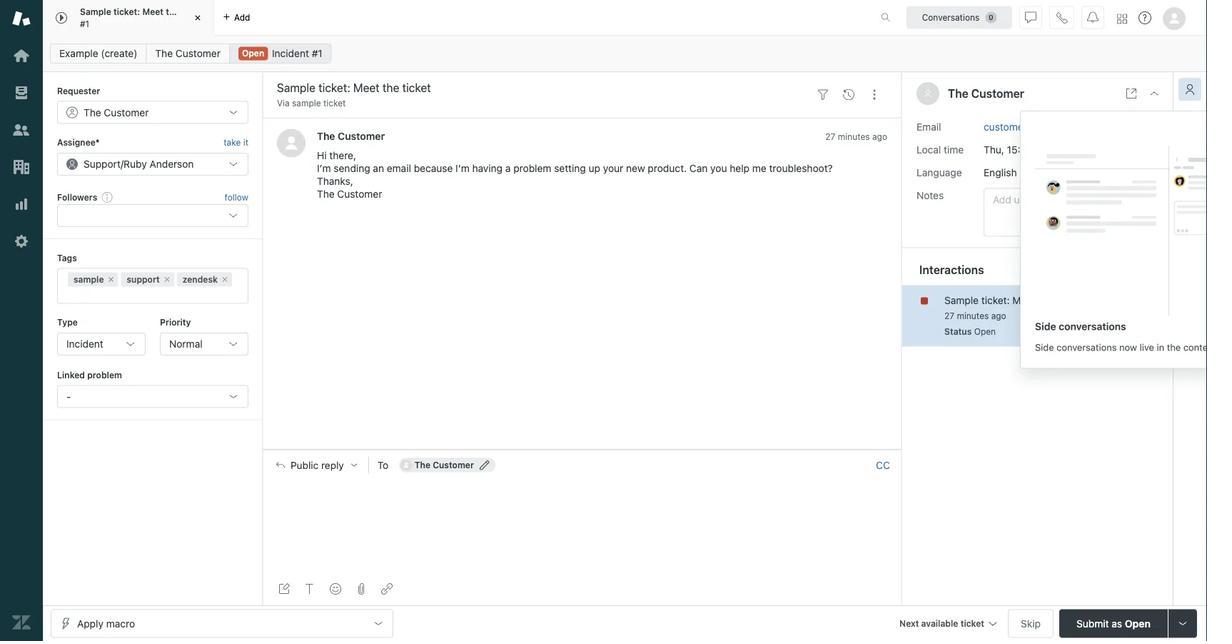 Task type: describe. For each thing, give the bounding box(es) containing it.
interactions
[[920, 263, 985, 276]]

troubleshoot?
[[770, 162, 833, 174]]

side conversations
[[1036, 321, 1127, 332]]

take it
[[224, 137, 249, 147]]

local time
[[917, 144, 964, 155]]

the for sample ticket: meet the ticket #1
[[166, 7, 180, 17]]

skip button
[[1009, 610, 1054, 638]]

the customer up there,
[[317, 130, 385, 142]]

local
[[917, 144, 942, 155]]

public
[[291, 459, 319, 471]]

cc
[[876, 459, 891, 471]]

side conversations now live in the conte
[[1036, 342, 1208, 353]]

your
[[603, 162, 624, 174]]

customer up there,
[[338, 130, 385, 142]]

available
[[922, 619, 959, 629]]

the right customer@example.com icon
[[415, 460, 431, 470]]

filter image
[[818, 89, 829, 100]]

anderson
[[150, 158, 194, 170]]

1 i'm from the left
[[317, 162, 331, 174]]

customer@example.com
[[984, 121, 1098, 133]]

add attachment image
[[356, 584, 367, 595]]

support
[[84, 158, 121, 170]]

requester
[[57, 86, 100, 96]]

meet for sample ticket: meet the ticket #1
[[142, 7, 164, 17]]

example (create) button
[[50, 44, 147, 64]]

close image inside tabs tab list
[[191, 11, 205, 25]]

incident #1
[[272, 47, 323, 59]]

thanks,
[[317, 175, 353, 187]]

next available ticket button
[[894, 610, 1003, 640]]

ticket inside next available ticket dropdown button
[[961, 619, 985, 629]]

having
[[473, 162, 503, 174]]

ticket inside the sample ticket: meet the ticket 27 minutes ago status open
[[1057, 294, 1082, 306]]

side for side conversations now live in the conte
[[1036, 342, 1055, 353]]

customer inside requester element
[[104, 106, 149, 118]]

displays possible ticket submission types image
[[1178, 618, 1189, 630]]

macro
[[106, 618, 135, 630]]

#1 inside sample ticket: meet the ticket #1
[[80, 19, 89, 29]]

assignee*
[[57, 137, 100, 147]]

cst
[[1036, 144, 1056, 155]]

15:46
[[1008, 144, 1034, 155]]

the up time
[[949, 87, 969, 100]]

reply
[[321, 459, 344, 471]]

language
[[917, 166, 963, 178]]

english
[[984, 166, 1017, 178]]

linked problem
[[57, 370, 122, 380]]

linked problem element
[[57, 385, 249, 408]]

normal button
[[160, 333, 249, 356]]

conversations
[[923, 12, 980, 22]]

get help image
[[1139, 11, 1152, 24]]

ticket right via at the top of page
[[324, 98, 346, 108]]

customer inside secondary element
[[176, 47, 221, 59]]

info on adding followers image
[[102, 191, 113, 203]]

submit as open
[[1077, 618, 1151, 630]]

type
[[57, 318, 78, 328]]

add button
[[214, 0, 259, 35]]

insert emojis image
[[330, 584, 341, 595]]

example (create)
[[59, 47, 137, 59]]

conversations for side conversations
[[1059, 321, 1127, 332]]

#1 inside secondary element
[[312, 47, 323, 59]]

customers image
[[12, 121, 31, 139]]

via sample ticket
[[277, 98, 346, 108]]

followers
[[57, 192, 97, 202]]

conversations for side conversations now live in the conte
[[1057, 342, 1117, 353]]

follow button
[[225, 191, 249, 204]]

button displays agent's chat status as invisible. image
[[1026, 12, 1037, 23]]

support / ruby anderson
[[84, 158, 194, 170]]

because
[[414, 162, 453, 174]]

conte
[[1184, 342, 1208, 353]]

0 vertical spatial sample
[[292, 98, 321, 108]]

follow
[[225, 192, 249, 202]]

get started image
[[12, 46, 31, 65]]

next available ticket
[[900, 619, 985, 629]]

customer left the edit user icon
[[433, 460, 474, 470]]

sample ticket: meet the ticket #1
[[80, 7, 206, 29]]

a
[[506, 162, 511, 174]]

tabs tab list
[[43, 0, 866, 36]]

1 vertical spatial 27 minutes ago text field
[[945, 311, 1007, 321]]

problem inside hi there, i'm sending an email because i'm having a problem setting up your new product. can you help me troubleshoot? thanks, the customer
[[514, 162, 552, 174]]

the inside secondary element
[[155, 47, 173, 59]]

incident for incident #1
[[272, 47, 309, 59]]

incident button
[[57, 333, 146, 356]]

view more details image
[[1126, 88, 1138, 99]]

the customer right customer@example.com icon
[[415, 460, 474, 470]]

events image
[[844, 89, 855, 100]]

email
[[387, 162, 411, 174]]

0 horizontal spatial 27 minutes ago text field
[[826, 131, 888, 141]]

sample ticket: meet the ticket 27 minutes ago status open
[[945, 294, 1082, 337]]

states)
[[1057, 166, 1090, 178]]

as
[[1112, 618, 1123, 630]]

the customer inside secondary element
[[155, 47, 221, 59]]

there,
[[330, 150, 356, 161]]

priority
[[160, 318, 191, 328]]

zendesk support image
[[12, 9, 31, 28]]

customer context image
[[1185, 84, 1196, 95]]

requester element
[[57, 101, 249, 124]]

the for sample ticket: meet the ticket 27 minutes ago status open
[[1039, 294, 1054, 306]]

(united
[[1020, 166, 1054, 178]]

1 vertical spatial the customer link
[[317, 130, 385, 142]]

up
[[589, 162, 601, 174]]

sample for sample ticket: meet the ticket #1
[[80, 7, 111, 17]]

ticket actions image
[[869, 89, 881, 100]]

normal
[[169, 338, 203, 350]]

now
[[1120, 342, 1138, 353]]

add
[[234, 12, 250, 22]]

email
[[917, 121, 942, 133]]

take it button
[[224, 135, 249, 150]]

thu,
[[984, 144, 1005, 155]]

Subject field
[[274, 79, 808, 96]]

the up hi
[[317, 130, 335, 142]]

minutes inside the sample ticket: meet the ticket 27 minutes ago status open
[[957, 311, 989, 321]]

via
[[277, 98, 290, 108]]

1 vertical spatial problem
[[87, 370, 122, 380]]

1 horizontal spatial close image
[[1149, 88, 1161, 99]]

skip
[[1021, 618, 1041, 630]]

ticket: for sample ticket: meet the ticket #1
[[114, 7, 140, 17]]

remove image for support
[[163, 275, 171, 284]]

product.
[[648, 162, 687, 174]]

draft mode image
[[279, 584, 290, 595]]

hi
[[317, 150, 327, 161]]

followers element
[[57, 204, 249, 227]]

Add user notes text field
[[984, 188, 1156, 237]]

apply
[[77, 618, 104, 630]]

add link (cmd k) image
[[381, 584, 393, 595]]



Task type: locate. For each thing, give the bounding box(es) containing it.
open inside secondary element
[[242, 48, 264, 58]]

can
[[690, 162, 708, 174]]

1 horizontal spatial ticket:
[[982, 294, 1010, 306]]

1 vertical spatial conversations
[[1057, 342, 1117, 353]]

customer down sending
[[337, 188, 382, 200]]

problem down incident popup button
[[87, 370, 122, 380]]

0 horizontal spatial 27
[[826, 131, 836, 141]]

assignee* element
[[57, 153, 249, 176]]

remove image left support
[[107, 275, 115, 284]]

1 vertical spatial meet
[[1013, 294, 1036, 306]]

to
[[378, 459, 389, 471]]

incident down type on the left of the page
[[66, 338, 103, 350]]

ticket: up (create)
[[114, 7, 140, 17]]

example
[[59, 47, 98, 59]]

0 vertical spatial 27
[[826, 131, 836, 141]]

27 up status
[[945, 311, 955, 321]]

the inside requester element
[[84, 106, 101, 118]]

the customer down requester
[[84, 106, 149, 118]]

incident up via at the top of page
[[272, 47, 309, 59]]

incident for incident
[[66, 338, 103, 350]]

help
[[730, 162, 750, 174]]

open down the "add"
[[242, 48, 264, 58]]

0 vertical spatial side
[[1036, 321, 1057, 332]]

i'm left having
[[456, 162, 470, 174]]

1 side from the top
[[1036, 321, 1057, 332]]

27 minutes ago text field down the events image
[[826, 131, 888, 141]]

remove image right support
[[163, 275, 171, 284]]

the
[[166, 7, 180, 17], [1039, 294, 1054, 306], [1168, 342, 1182, 353]]

setting
[[554, 162, 586, 174]]

Public reply composer text field
[[270, 480, 896, 510]]

the up side conversations
[[1039, 294, 1054, 306]]

27 minutes ago text field up status
[[945, 311, 1007, 321]]

problem right a
[[514, 162, 552, 174]]

27 inside the sample ticket: meet the ticket 27 minutes ago status open
[[945, 311, 955, 321]]

0 vertical spatial close image
[[191, 11, 205, 25]]

time
[[944, 144, 964, 155]]

minutes up status
[[957, 311, 989, 321]]

0 horizontal spatial minutes
[[838, 131, 870, 141]]

2 horizontal spatial the
[[1168, 342, 1182, 353]]

an
[[373, 162, 384, 174]]

-
[[66, 391, 71, 402]]

incident inside secondary element
[[272, 47, 309, 59]]

it
[[243, 137, 249, 147]]

0 horizontal spatial the
[[166, 7, 180, 17]]

open
[[242, 48, 264, 58], [975, 327, 996, 337], [1126, 618, 1151, 630]]

public reply button
[[264, 450, 368, 480]]

2 vertical spatial open
[[1126, 618, 1151, 630]]

the left the add dropdown button on the left top
[[166, 7, 180, 17]]

meet inside the sample ticket: meet the ticket 27 minutes ago status open
[[1013, 294, 1036, 306]]

ticket right the available
[[961, 619, 985, 629]]

the customer inside requester element
[[84, 106, 149, 118]]

0 vertical spatial open
[[242, 48, 264, 58]]

cc button
[[876, 459, 891, 472]]

main element
[[0, 0, 43, 641]]

sample up example (create)
[[80, 7, 111, 17]]

the customer link down sample ticket: meet the ticket #1
[[146, 44, 230, 64]]

sample inside sample ticket: meet the ticket #1
[[80, 7, 111, 17]]

1 vertical spatial side
[[1036, 342, 1055, 353]]

1 vertical spatial 27
[[945, 311, 955, 321]]

0 horizontal spatial ticket:
[[114, 7, 140, 17]]

1 vertical spatial the
[[1039, 294, 1054, 306]]

0 vertical spatial incident
[[272, 47, 309, 59]]

ago inside the sample ticket: meet the ticket 27 minutes ago status open
[[992, 311, 1007, 321]]

close image left the add dropdown button on the left top
[[191, 11, 205, 25]]

meet up side conversations
[[1013, 294, 1036, 306]]

customer inside hi there, i'm sending an email because i'm having a problem setting up your new product. can you help me troubleshoot? thanks, the customer
[[337, 188, 382, 200]]

sample inside the sample ticket: meet the ticket 27 minutes ago status open
[[945, 294, 979, 306]]

#1 up via sample ticket
[[312, 47, 323, 59]]

sample down tags
[[74, 275, 104, 285]]

ticket: for sample ticket: meet the ticket 27 minutes ago status open
[[982, 294, 1010, 306]]

zendesk products image
[[1118, 14, 1128, 24]]

27 minutes ago
[[826, 131, 888, 141]]

remove image for zendesk
[[221, 275, 229, 284]]

admin image
[[12, 232, 31, 251]]

organizations image
[[12, 158, 31, 176]]

1 horizontal spatial #1
[[312, 47, 323, 59]]

hi there, i'm sending an email because i'm having a problem setting up your new product. can you help me troubleshoot? thanks, the customer
[[317, 150, 833, 200]]

sample up status
[[945, 294, 979, 306]]

status
[[945, 327, 972, 337]]

conversations down side conversations
[[1057, 342, 1117, 353]]

support
[[127, 275, 160, 285]]

notes
[[917, 189, 944, 201]]

1 vertical spatial incident
[[66, 338, 103, 350]]

0 horizontal spatial ago
[[873, 131, 888, 141]]

i'm down hi
[[317, 162, 331, 174]]

the
[[155, 47, 173, 59], [949, 87, 969, 100], [84, 106, 101, 118], [317, 130, 335, 142], [317, 188, 335, 200], [415, 460, 431, 470]]

ago
[[873, 131, 888, 141], [992, 311, 1007, 321]]

1 vertical spatial ago
[[992, 311, 1007, 321]]

1 horizontal spatial sample
[[292, 98, 321, 108]]

0 vertical spatial ticket:
[[114, 7, 140, 17]]

0 vertical spatial #1
[[80, 19, 89, 29]]

0 horizontal spatial i'm
[[317, 162, 331, 174]]

#1 up example
[[80, 19, 89, 29]]

1 horizontal spatial meet
[[1013, 294, 1036, 306]]

1 horizontal spatial minutes
[[957, 311, 989, 321]]

live
[[1140, 342, 1155, 353]]

incident inside popup button
[[66, 338, 103, 350]]

customer down the add dropdown button on the left top
[[176, 47, 221, 59]]

meet up example (create) "button"
[[142, 7, 164, 17]]

linked
[[57, 370, 85, 380]]

edit user image
[[480, 460, 490, 470]]

ticket inside sample ticket: meet the ticket #1
[[182, 7, 206, 17]]

1 horizontal spatial problem
[[514, 162, 552, 174]]

open right status
[[975, 327, 996, 337]]

the inside the sample ticket: meet the ticket 27 minutes ago status open
[[1039, 294, 1054, 306]]

0 vertical spatial problem
[[514, 162, 552, 174]]

the down requester
[[84, 106, 101, 118]]

apps image
[[1185, 146, 1196, 158]]

incident
[[272, 47, 309, 59], [66, 338, 103, 350]]

ticket: inside the sample ticket: meet the ticket 27 minutes ago status open
[[982, 294, 1010, 306]]

1 horizontal spatial open
[[975, 327, 996, 337]]

1 horizontal spatial incident
[[272, 47, 309, 59]]

1 vertical spatial #1
[[312, 47, 323, 59]]

0 horizontal spatial sample
[[80, 7, 111, 17]]

english (united states)
[[984, 166, 1090, 178]]

0 horizontal spatial sample
[[74, 275, 104, 285]]

meet inside sample ticket: meet the ticket #1
[[142, 7, 164, 17]]

ticket: down interactions
[[982, 294, 1010, 306]]

sample
[[292, 98, 321, 108], [74, 275, 104, 285]]

0 horizontal spatial remove image
[[107, 275, 115, 284]]

ruby
[[124, 158, 147, 170]]

0 vertical spatial ago
[[873, 131, 888, 141]]

0 horizontal spatial open
[[242, 48, 264, 58]]

1 horizontal spatial 27
[[945, 311, 955, 321]]

0 vertical spatial minutes
[[838, 131, 870, 141]]

ticket up side conversations
[[1057, 294, 1082, 306]]

conversations up side conversations now live in the conte on the right bottom of page
[[1059, 321, 1127, 332]]

tab containing sample ticket: meet the ticket
[[43, 0, 214, 36]]

the inside sample ticket: meet the ticket #1
[[166, 7, 180, 17]]

conversations
[[1059, 321, 1127, 332], [1057, 342, 1117, 353]]

zendesk
[[183, 275, 218, 285]]

in
[[1157, 342, 1165, 353]]

take
[[224, 137, 241, 147]]

0 vertical spatial 27 minutes ago text field
[[826, 131, 888, 141]]

you
[[711, 162, 727, 174]]

0 vertical spatial meet
[[142, 7, 164, 17]]

next
[[900, 619, 920, 629]]

/
[[121, 158, 124, 170]]

me
[[753, 162, 767, 174]]

remove image for sample
[[107, 275, 115, 284]]

the customer
[[155, 47, 221, 59], [949, 87, 1025, 100], [84, 106, 149, 118], [317, 130, 385, 142], [415, 460, 474, 470]]

0 vertical spatial the customer link
[[146, 44, 230, 64]]

1 horizontal spatial the
[[1039, 294, 1054, 306]]

customer up /
[[104, 106, 149, 118]]

format text image
[[304, 584, 316, 595]]

the customer down sample ticket: meet the ticket #1
[[155, 47, 221, 59]]

customer up customer@example.com
[[972, 87, 1025, 100]]

customer@example.com image
[[401, 459, 412, 471]]

close image
[[191, 11, 205, 25], [1149, 88, 1161, 99]]

open right as
[[1126, 618, 1151, 630]]

the customer link up there,
[[317, 130, 385, 142]]

the down sample ticket: meet the ticket #1
[[155, 47, 173, 59]]

(create)
[[101, 47, 137, 59]]

public reply
[[291, 459, 344, 471]]

user image
[[924, 89, 933, 98], [926, 90, 931, 98]]

#1
[[80, 19, 89, 29], [312, 47, 323, 59]]

the customer link inside secondary element
[[146, 44, 230, 64]]

2 horizontal spatial open
[[1126, 618, 1151, 630]]

2 vertical spatial the
[[1168, 342, 1182, 353]]

avatar image
[[277, 129, 306, 157]]

i'm
[[317, 162, 331, 174], [456, 162, 470, 174]]

1 vertical spatial minutes
[[957, 311, 989, 321]]

meet
[[142, 7, 164, 17], [1013, 294, 1036, 306]]

1 vertical spatial ticket:
[[982, 294, 1010, 306]]

thu, 15:46 cst
[[984, 144, 1056, 155]]

views image
[[12, 84, 31, 102]]

the down thanks,
[[317, 188, 335, 200]]

2 side from the top
[[1036, 342, 1055, 353]]

1 remove image from the left
[[107, 275, 115, 284]]

2 i'm from the left
[[456, 162, 470, 174]]

27
[[826, 131, 836, 141], [945, 311, 955, 321]]

the customer up thu,
[[949, 87, 1025, 100]]

tab
[[43, 0, 214, 36]]

1 horizontal spatial remove image
[[163, 275, 171, 284]]

remove image right zendesk
[[221, 275, 229, 284]]

ticket:
[[114, 7, 140, 17], [982, 294, 1010, 306]]

open inside the sample ticket: meet the ticket 27 minutes ago status open
[[975, 327, 996, 337]]

0 vertical spatial the
[[166, 7, 180, 17]]

customer
[[176, 47, 221, 59], [972, 87, 1025, 100], [104, 106, 149, 118], [338, 130, 385, 142], [337, 188, 382, 200], [433, 460, 474, 470]]

submit
[[1077, 618, 1110, 630]]

1 horizontal spatial the customer link
[[317, 130, 385, 142]]

1 vertical spatial close image
[[1149, 88, 1161, 99]]

0 horizontal spatial incident
[[66, 338, 103, 350]]

remove image
[[107, 275, 115, 284], [163, 275, 171, 284], [221, 275, 229, 284]]

2 horizontal spatial remove image
[[221, 275, 229, 284]]

tags
[[57, 253, 77, 263]]

ticket
[[182, 7, 206, 17], [324, 98, 346, 108], [1057, 294, 1082, 306], [961, 619, 985, 629]]

minutes
[[838, 131, 870, 141], [957, 311, 989, 321]]

0 vertical spatial sample
[[80, 7, 111, 17]]

0 horizontal spatial problem
[[87, 370, 122, 380]]

0 horizontal spatial close image
[[191, 11, 205, 25]]

conversations button
[[907, 6, 1013, 29]]

0 vertical spatial conversations
[[1059, 321, 1127, 332]]

1 horizontal spatial sample
[[945, 294, 979, 306]]

apply macro
[[77, 618, 135, 630]]

secondary element
[[43, 39, 1208, 68]]

notifications image
[[1088, 12, 1099, 23]]

zendesk image
[[12, 614, 31, 632]]

the right "in"
[[1168, 342, 1182, 353]]

0 horizontal spatial meet
[[142, 7, 164, 17]]

ticket left the add dropdown button on the left top
[[182, 7, 206, 17]]

1 vertical spatial sample
[[945, 294, 979, 306]]

27 down 'filter' image
[[826, 131, 836, 141]]

3 remove image from the left
[[221, 275, 229, 284]]

the inside hi there, i'm sending an email because i'm having a problem setting up your new product. can you help me troubleshoot? thanks, the customer
[[317, 188, 335, 200]]

1 vertical spatial sample
[[74, 275, 104, 285]]

27 minutes ago text field
[[826, 131, 888, 141], [945, 311, 1007, 321]]

1 horizontal spatial i'm
[[456, 162, 470, 174]]

new
[[626, 162, 645, 174]]

1 vertical spatial open
[[975, 327, 996, 337]]

side for side conversations
[[1036, 321, 1057, 332]]

sample
[[80, 7, 111, 17], [945, 294, 979, 306]]

hide composer image
[[577, 444, 588, 455]]

minutes down the events image
[[838, 131, 870, 141]]

sending
[[334, 162, 370, 174]]

close image right view more details image
[[1149, 88, 1161, 99]]

sample for sample ticket: meet the ticket 27 minutes ago status open
[[945, 294, 979, 306]]

sample right via at the top of page
[[292, 98, 321, 108]]

0 horizontal spatial the customer link
[[146, 44, 230, 64]]

1 horizontal spatial ago
[[992, 311, 1007, 321]]

2 remove image from the left
[[163, 275, 171, 284]]

meet for sample ticket: meet the ticket 27 minutes ago status open
[[1013, 294, 1036, 306]]

0 horizontal spatial #1
[[80, 19, 89, 29]]

1 horizontal spatial 27 minutes ago text field
[[945, 311, 1007, 321]]

ticket: inside sample ticket: meet the ticket #1
[[114, 7, 140, 17]]

reporting image
[[12, 195, 31, 214]]



Task type: vqa. For each thing, say whether or not it's contained in the screenshot.
compare
no



